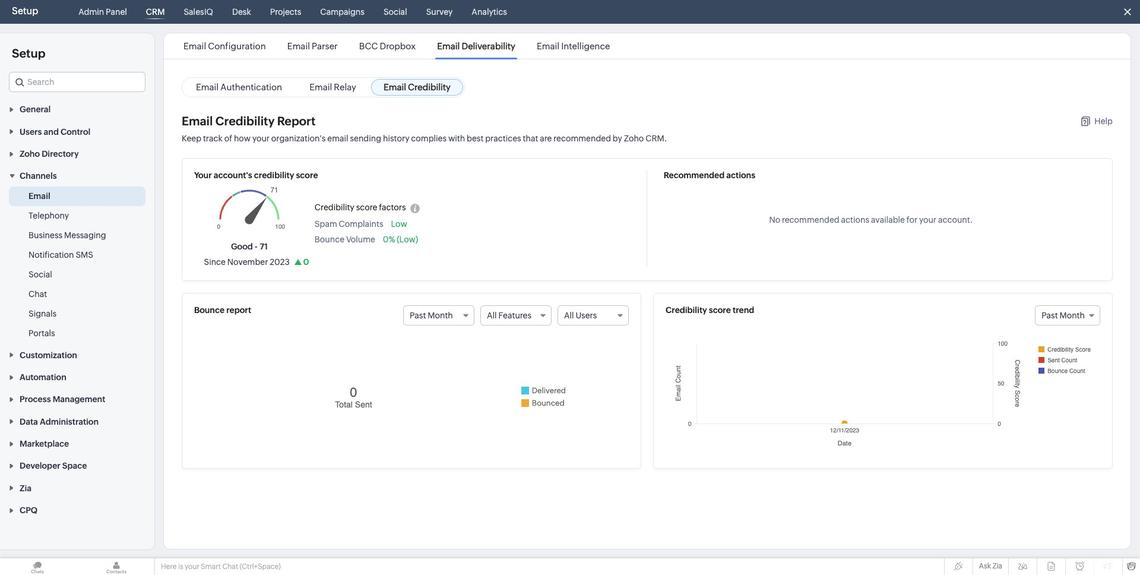 Task type: describe. For each thing, give the bounding box(es) containing it.
setup
[[12, 5, 38, 17]]

salesiq
[[184, 7, 213, 17]]

analytics
[[472, 7, 507, 17]]

social link
[[379, 0, 412, 24]]

projects
[[270, 7, 301, 17]]

is
[[178, 563, 183, 571]]

chats image
[[0, 559, 75, 575]]

admin
[[79, 7, 104, 17]]

campaigns
[[321, 7, 365, 17]]

campaigns link
[[316, 0, 370, 24]]

survey link
[[422, 0, 458, 24]]

crm link
[[141, 0, 170, 24]]

ask zia
[[980, 562, 1003, 570]]

salesiq link
[[179, 0, 218, 24]]

analytics link
[[467, 0, 512, 24]]



Task type: locate. For each thing, give the bounding box(es) containing it.
social
[[384, 7, 407, 17]]

desk link
[[228, 0, 256, 24]]

survey
[[426, 7, 453, 17]]

admin panel link
[[74, 0, 132, 24]]

projects link
[[265, 0, 306, 24]]

(ctrl+space)
[[240, 563, 281, 571]]

desk
[[232, 7, 251, 17]]

here
[[161, 563, 177, 571]]

contacts image
[[79, 559, 154, 575]]

your
[[185, 563, 200, 571]]

chat
[[222, 563, 238, 571]]

zia
[[993, 562, 1003, 570]]

panel
[[106, 7, 127, 17]]

here is your smart chat (ctrl+space)
[[161, 563, 281, 571]]

crm
[[146, 7, 165, 17]]

smart
[[201, 563, 221, 571]]

ask
[[980, 562, 992, 570]]

admin panel
[[79, 7, 127, 17]]



Task type: vqa. For each thing, say whether or not it's contained in the screenshot.
DESK link
yes



